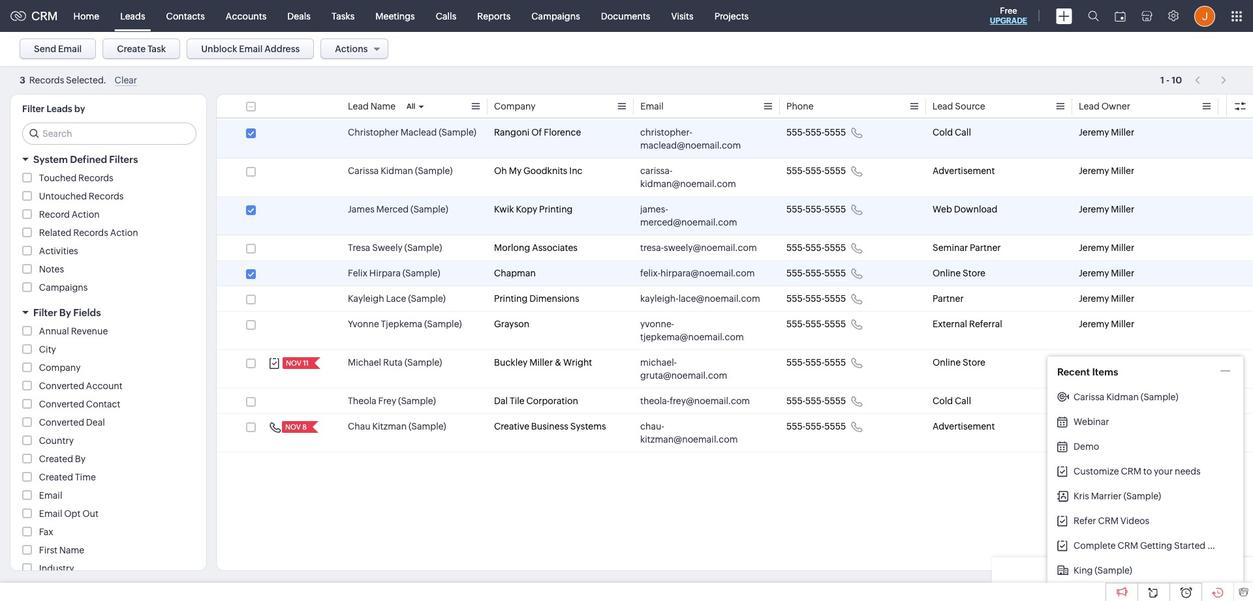 Task type: describe. For each thing, give the bounding box(es) containing it.
kitzman
[[372, 422, 407, 432]]

my
[[509, 166, 522, 176]]

555-555-5555 for james- merced@noemail.com
[[787, 204, 846, 215]]

account
[[86, 381, 123, 392]]

merced@noemail.com
[[640, 217, 737, 228]]

record
[[39, 210, 70, 220]]

close image
[[1217, 368, 1234, 378]]

555-555-5555 for carissa- kidman@noemail.com
[[787, 166, 846, 176]]

(sample) for dal tile corporation
[[398, 396, 436, 407]]

dimensions
[[529, 294, 579, 304]]

webinar link
[[1057, 416, 1234, 428]]

miller for yvonne- tjepkema@noemail.com
[[1111, 319, 1135, 330]]

source
[[955, 101, 986, 112]]

&
[[555, 358, 562, 368]]

carissa kidman (sample) inside row group
[[348, 166, 453, 176]]

chau- kitzman@noemail.com link
[[640, 420, 760, 446]]

email inside button
[[58, 44, 82, 54]]

chau- kitzman@noemail.com
[[640, 422, 738, 445]]

kris marrier (sample) link
[[1057, 491, 1234, 503]]

tresa
[[348, 243, 370, 253]]

online for felix-hirpara@noemail.com
[[933, 268, 961, 279]]

demo
[[1074, 442, 1099, 452]]

email inside 'button'
[[239, 44, 263, 54]]

jeremy for yvonne- tjepkema@noemail.com
[[1079, 319, 1109, 330]]

james merced (sample) link
[[348, 203, 448, 216]]

miller for james- merced@noemail.com
[[1111, 204, 1135, 215]]

king (sample)
[[1074, 566, 1133, 576]]

morlong associates
[[494, 243, 578, 253]]

email down created time
[[39, 491, 62, 501]]

leads link
[[110, 0, 156, 32]]

1 vertical spatial campaigns
[[39, 283, 88, 293]]

cold call for christopher- maclead@noemail.com
[[933, 127, 971, 138]]

(sample) for kwik kopy printing
[[411, 204, 448, 215]]

1 vertical spatial printing
[[494, 294, 528, 304]]

records for related
[[73, 228, 108, 238]]

1 horizontal spatial company
[[494, 101, 536, 112]]

profile image
[[1194, 6, 1215, 26]]

cold for theola-frey@noemail.com
[[933, 396, 953, 407]]

(sample) for buckley miller & wright
[[404, 358, 442, 368]]

sweely@noemail.com
[[664, 243, 757, 253]]

converted for converted account
[[39, 381, 84, 392]]

lead owner
[[1079, 101, 1130, 112]]

kayleigh lace (sample) link
[[348, 292, 446, 305]]

task
[[147, 44, 166, 54]]

carissa-
[[640, 166, 673, 176]]

new
[[1101, 566, 1119, 576]]

contact
[[86, 399, 120, 410]]

kitzman@noemail.com
[[640, 435, 738, 445]]

5555 for felix-hirpara@noemail.com
[[825, 268, 846, 279]]

external referral
[[933, 319, 1002, 330]]

1 vertical spatial leads
[[46, 104, 72, 114]]

converted for converted contact
[[39, 399, 84, 410]]

meetings
[[376, 11, 415, 21]]

cold call for theola-frey@noemail.com
[[933, 396, 971, 407]]

customize crm to your needs link
[[1057, 466, 1234, 478]]

complete crm getting started steps link
[[1057, 540, 1234, 552]]

free
[[1000, 6, 1017, 16]]

send email button
[[20, 39, 96, 59]]

row group containing christopher maclead (sample)
[[217, 120, 1253, 453]]

industry
[[39, 564, 74, 574]]

systems
[[570, 422, 606, 432]]

kopy
[[516, 204, 537, 215]]

visits
[[671, 11, 694, 21]]

0 vertical spatial carissa kidman (sample) link
[[348, 164, 453, 178]]

1 horizontal spatial action
[[110, 228, 138, 238]]

annual revenue
[[39, 326, 108, 337]]

store for michael- gruta@noemail.com
[[963, 358, 986, 368]]

king (sample) link
[[1057, 565, 1234, 577]]

first
[[39, 546, 57, 556]]

out
[[82, 509, 99, 520]]

call for christopher- maclead@noemail.com
[[955, 127, 971, 138]]

tresa sweely (sample) link
[[348, 242, 442, 255]]

meetings link
[[365, 0, 425, 32]]

what's new in zoho crm
[[1070, 566, 1175, 576]]

morlong
[[494, 243, 530, 253]]

lace
[[386, 294, 406, 304]]

calls link
[[425, 0, 467, 32]]

yvonne
[[348, 319, 379, 330]]

miller for felix-hirpara@noemail.com
[[1111, 268, 1135, 279]]

miller for theola-frey@noemail.com
[[1111, 396, 1135, 407]]

christopher maclead (sample)
[[348, 127, 476, 138]]

created for created by
[[39, 454, 73, 465]]

nov 11
[[286, 360, 309, 367]]

555-555-5555 for michael- gruta@noemail.com
[[787, 358, 846, 368]]

recent items
[[1057, 367, 1118, 378]]

send
[[34, 44, 56, 54]]

touched records
[[39, 173, 113, 183]]

nov for chau
[[285, 424, 301, 431]]

recent
[[1057, 367, 1090, 378]]

converted account
[[39, 381, 123, 392]]

crm for refer
[[1098, 516, 1119, 527]]

calendar image
[[1115, 11, 1126, 21]]

1 horizontal spatial carissa
[[1074, 392, 1105, 403]]

jeremy miller for chau- kitzman@noemail.com
[[1079, 422, 1135, 432]]

create task
[[117, 44, 166, 54]]

sweely
[[372, 243, 403, 253]]

untouched records
[[39, 191, 124, 202]]

jeremy for felix-hirpara@noemail.com
[[1079, 268, 1109, 279]]

your
[[1154, 467, 1173, 477]]

lead for lead owner
[[1079, 101, 1100, 112]]

tasks link
[[321, 0, 365, 32]]

to
[[1143, 467, 1152, 477]]

email up fax
[[39, 509, 62, 520]]

8
[[302, 424, 307, 431]]

projects link
[[704, 0, 759, 32]]

5555 for carissa- kidman@noemail.com
[[825, 166, 846, 176]]

jeremy for christopher- maclead@noemail.com
[[1079, 127, 1109, 138]]

0 horizontal spatial carissa
[[348, 166, 379, 176]]

jeremy for carissa- kidman@noemail.com
[[1079, 166, 1109, 176]]

unblock
[[201, 44, 237, 54]]

1 vertical spatial partner
[[933, 294, 964, 304]]

oh
[[494, 166, 507, 176]]

hirpara@noemail.com
[[661, 268, 755, 279]]

yvonne tjepkema (sample) link
[[348, 318, 462, 331]]

jeremy miller for james- merced@noemail.com
[[1079, 204, 1135, 215]]

what's
[[1070, 566, 1099, 576]]

business
[[531, 422, 569, 432]]

seminar
[[933, 243, 968, 253]]

advertisement for chau- kitzman@noemail.com
[[933, 422, 995, 432]]

1 vertical spatial kidman
[[1106, 392, 1139, 403]]

lead for lead name
[[348, 101, 369, 112]]

jeremy miller for yvonne- tjepkema@noemail.com
[[1079, 319, 1135, 330]]

miller for christopher- maclead@noemail.com
[[1111, 127, 1135, 138]]

(sample) for creative business systems
[[409, 422, 446, 432]]

tresa sweely (sample)
[[348, 243, 442, 253]]

yvonne- tjepkema@noemail.com
[[640, 319, 744, 343]]

goodknits
[[524, 166, 568, 176]]

0 vertical spatial partner
[[970, 243, 1001, 253]]

campaigns inside campaigns link
[[532, 11, 580, 21]]

untouched
[[39, 191, 87, 202]]

3
[[20, 75, 25, 86]]

james- merced@noemail.com
[[640, 204, 737, 228]]

(sample) for printing dimensions
[[408, 294, 446, 304]]

miller for kayleigh-lace@noemail.com
[[1111, 294, 1135, 304]]

chau-
[[640, 422, 664, 432]]

documents link
[[591, 0, 661, 32]]

555-555-5555 for chau- kitzman@noemail.com
[[787, 422, 846, 432]]

jeremy miller for kayleigh-lace@noemail.com
[[1079, 294, 1135, 304]]

hirpara
[[369, 268, 401, 279]]

create menu element
[[1048, 0, 1080, 32]]

555-555-5555 for tresa-sweely@noemail.com
[[787, 243, 846, 253]]

country
[[39, 436, 74, 446]]

11
[[303, 360, 309, 367]]

chau
[[348, 422, 371, 432]]

5555 for kayleigh-lace@noemail.com
[[825, 294, 846, 304]]

by for filter
[[59, 307, 71, 319]]

james
[[348, 204, 375, 215]]

miller for carissa- kidman@noemail.com
[[1111, 166, 1135, 176]]

dal tile corporation
[[494, 396, 578, 407]]

online store for felix-hirpara@noemail.com
[[933, 268, 986, 279]]

nov for michael
[[286, 360, 302, 367]]

(sample) for chapman
[[403, 268, 440, 279]]

search image
[[1088, 10, 1099, 22]]

0 vertical spatial printing
[[539, 204, 573, 215]]



Task type: vqa. For each thing, say whether or not it's contained in the screenshot.
Channels dropdown button
no



Task type: locate. For each thing, give the bounding box(es) containing it.
1 jeremy miller from the top
[[1079, 127, 1135, 138]]

1 vertical spatial store
[[963, 358, 986, 368]]

0 vertical spatial action
[[72, 210, 100, 220]]

1 horizontal spatial name
[[371, 101, 396, 112]]

7 jeremy miller from the top
[[1079, 319, 1135, 330]]

converted for converted deal
[[39, 418, 84, 428]]

(sample) for morlong associates
[[404, 243, 442, 253]]

jeremy for kayleigh-lace@noemail.com
[[1079, 294, 1109, 304]]

1 vertical spatial by
[[75, 454, 86, 465]]

company down city
[[39, 363, 81, 373]]

tresa-sweely@noemail.com
[[640, 243, 757, 253]]

2 jeremy from the top
[[1079, 166, 1109, 176]]

0 horizontal spatial campaigns
[[39, 283, 88, 293]]

records down touched records
[[89, 191, 124, 202]]

1 vertical spatial name
[[59, 546, 84, 556]]

call for theola-frey@noemail.com
[[955, 396, 971, 407]]

1 lead from the left
[[348, 101, 369, 112]]

related
[[39, 228, 71, 238]]

1 vertical spatial online store
[[933, 358, 986, 368]]

action down untouched records
[[110, 228, 138, 238]]

company
[[494, 101, 536, 112], [39, 363, 81, 373]]

1 vertical spatial converted
[[39, 399, 84, 410]]

0 horizontal spatial leads
[[46, 104, 72, 114]]

0 horizontal spatial by
[[59, 307, 71, 319]]

chau kitzman (sample) link
[[348, 420, 446, 433]]

records for untouched
[[89, 191, 124, 202]]

first name
[[39, 546, 84, 556]]

1 horizontal spatial campaigns
[[532, 11, 580, 21]]

created down country
[[39, 454, 73, 465]]

row group
[[217, 120, 1253, 453]]

store for felix-hirpara@noemail.com
[[963, 268, 986, 279]]

crm inside what's new in zoho crm link
[[1154, 566, 1175, 576]]

1 jeremy from the top
[[1079, 127, 1109, 138]]

customize
[[1074, 467, 1119, 477]]

lead left source
[[933, 101, 954, 112]]

1 horizontal spatial leads
[[120, 11, 145, 21]]

crm inside customize crm to your needs link
[[1121, 467, 1142, 477]]

jeremy miller for carissa- kidman@noemail.com
[[1079, 166, 1135, 176]]

7 jeremy from the top
[[1079, 319, 1109, 330]]

0 horizontal spatial action
[[72, 210, 100, 220]]

theola-
[[640, 396, 670, 407]]

1 vertical spatial online
[[933, 358, 961, 368]]

advertisement for carissa- kidman@noemail.com
[[933, 166, 995, 176]]

8 jeremy miller from the top
[[1079, 358, 1135, 368]]

time
[[75, 473, 96, 483]]

1 horizontal spatial carissa kidman (sample)
[[1074, 392, 1179, 403]]

yvonne tjepkema (sample)
[[348, 319, 462, 330]]

name for lead name
[[371, 101, 396, 112]]

crm right refer
[[1098, 516, 1119, 527]]

2 online from the top
[[933, 358, 961, 368]]

email left address
[[239, 44, 263, 54]]

unblock email address
[[201, 44, 300, 54]]

2 555-555-5555 from the top
[[787, 166, 846, 176]]

felix-hirpara@noemail.com
[[640, 268, 755, 279]]

printing up grayson
[[494, 294, 528, 304]]

4 5555 from the top
[[825, 243, 846, 253]]

filter down '3'
[[22, 104, 44, 114]]

leads left by
[[46, 104, 72, 114]]

carissa- kidman@noemail.com
[[640, 166, 736, 189]]

2 call from the top
[[955, 396, 971, 407]]

defined
[[70, 154, 107, 165]]

0 vertical spatial by
[[59, 307, 71, 319]]

michael ruta (sample) link
[[348, 356, 442, 369]]

jeremy miller for michael- gruta@noemail.com
[[1079, 358, 1135, 368]]

1 555-555-5555 from the top
[[787, 127, 846, 138]]

online store down seminar partner
[[933, 268, 986, 279]]

0 horizontal spatial carissa kidman (sample)
[[348, 166, 453, 176]]

555-555-5555 for yvonne- tjepkema@noemail.com
[[787, 319, 846, 330]]

james-
[[640, 204, 668, 215]]

record action
[[39, 210, 100, 220]]

3 converted from the top
[[39, 418, 84, 428]]

miller for tresa-sweely@noemail.com
[[1111, 243, 1135, 253]]

0 vertical spatial leads
[[120, 11, 145, 21]]

555-555-5555
[[787, 127, 846, 138], [787, 166, 846, 176], [787, 204, 846, 215], [787, 243, 846, 253], [787, 268, 846, 279], [787, 294, 846, 304], [787, 319, 846, 330], [787, 358, 846, 368], [787, 396, 846, 407], [787, 422, 846, 432]]

1 vertical spatial advertisement
[[933, 422, 995, 432]]

records down record action
[[73, 228, 108, 238]]

0 vertical spatial nov
[[286, 360, 302, 367]]

records for touched
[[78, 173, 113, 183]]

free upgrade
[[990, 6, 1027, 25]]

0 vertical spatial call
[[955, 127, 971, 138]]

gruta@noemail.com
[[640, 371, 727, 381]]

filter by fields button
[[10, 302, 206, 324]]

0 horizontal spatial printing
[[494, 294, 528, 304]]

converted contact
[[39, 399, 120, 410]]

company up rangoni
[[494, 101, 536, 112]]

crm right zoho
[[1154, 566, 1175, 576]]

0 vertical spatial cold call
[[933, 127, 971, 138]]

2 converted from the top
[[39, 399, 84, 410]]

1 vertical spatial action
[[110, 228, 138, 238]]

9 jeremy from the top
[[1079, 396, 1109, 407]]

miller for chau- kitzman@noemail.com
[[1111, 422, 1135, 432]]

chapman
[[494, 268, 536, 279]]

5555 for chau- kitzman@noemail.com
[[825, 422, 846, 432]]

lace@noemail.com
[[679, 294, 760, 304]]

10 jeremy miller from the top
[[1079, 422, 1135, 432]]

1 vertical spatial carissa
[[1074, 392, 1105, 403]]

kayleigh-lace@noemail.com
[[640, 294, 760, 304]]

jeremy for james- merced@noemail.com
[[1079, 204, 1109, 215]]

profile element
[[1187, 0, 1223, 32]]

1 horizontal spatial by
[[75, 454, 86, 465]]

0 horizontal spatial partner
[[933, 294, 964, 304]]

by
[[74, 104, 85, 114]]

inc
[[569, 166, 583, 176]]

marrier
[[1091, 492, 1122, 502]]

1 horizontal spatial kidman
[[1106, 392, 1139, 403]]

1 vertical spatial cold call
[[933, 396, 971, 407]]

lead left owner
[[1079, 101, 1100, 112]]

6 jeremy from the top
[[1079, 294, 1109, 304]]

4 555-555-5555 from the top
[[787, 243, 846, 253]]

0 vertical spatial company
[[494, 101, 536, 112]]

0 horizontal spatial kidman
[[381, 166, 413, 176]]

jeremy miller for theola-frey@noemail.com
[[1079, 396, 1135, 407]]

rangoni
[[494, 127, 530, 138]]

(sample) for oh my goodknits inc
[[415, 166, 453, 176]]

touched
[[39, 173, 77, 183]]

carissa up webinar
[[1074, 392, 1105, 403]]

deals link
[[277, 0, 321, 32]]

partner up 'external'
[[933, 294, 964, 304]]

1 5555 from the top
[[825, 127, 846, 138]]

555-555-5555 for christopher- maclead@noemail.com
[[787, 127, 846, 138]]

6 555-555-5555 from the top
[[787, 294, 846, 304]]

filter up annual
[[33, 307, 57, 319]]

0 vertical spatial campaigns
[[532, 11, 580, 21]]

1 advertisement from the top
[[933, 166, 995, 176]]

contacts
[[166, 11, 205, 21]]

unblock email address button
[[187, 39, 314, 59]]

1 call from the top
[[955, 127, 971, 138]]

0 vertical spatial cold
[[933, 127, 953, 138]]

fax
[[39, 527, 53, 538]]

1
[[1161, 75, 1164, 85]]

seminar partner
[[933, 243, 1001, 253]]

store
[[963, 268, 986, 279], [963, 358, 986, 368]]

search element
[[1080, 0, 1107, 32]]

system
[[33, 154, 68, 165]]

carissa kidman (sample) up "webinar" link
[[1074, 392, 1179, 403]]

5 5555 from the top
[[825, 268, 846, 279]]

system defined filters
[[33, 154, 138, 165]]

grayson
[[494, 319, 529, 330]]

name up christopher
[[371, 101, 396, 112]]

name right first
[[59, 546, 84, 556]]

1 vertical spatial call
[[955, 396, 971, 407]]

jeremy miller for christopher- maclead@noemail.com
[[1079, 127, 1135, 138]]

carissa
[[348, 166, 379, 176], [1074, 392, 1105, 403]]

partner right seminar
[[970, 243, 1001, 253]]

0 vertical spatial store
[[963, 268, 986, 279]]

filter for filter leads by
[[22, 104, 44, 114]]

campaigns right "reports"
[[532, 11, 580, 21]]

1 vertical spatial carissa kidman (sample)
[[1074, 392, 1179, 403]]

jeremy for chau- kitzman@noemail.com
[[1079, 422, 1109, 432]]

5555 for christopher- maclead@noemail.com
[[825, 127, 846, 138]]

0 vertical spatial carissa
[[348, 166, 379, 176]]

7 555-555-5555 from the top
[[787, 319, 846, 330]]

0 vertical spatial kidman
[[381, 166, 413, 176]]

10 jeremy from the top
[[1079, 422, 1109, 432]]

1 horizontal spatial partner
[[970, 243, 1001, 253]]

crm for complete
[[1118, 541, 1138, 552]]

online down 'external'
[[933, 358, 961, 368]]

action up related records action
[[72, 210, 100, 220]]

3 555-555-5555 from the top
[[787, 204, 846, 215]]

by inside filter by fields dropdown button
[[59, 307, 71, 319]]

leads up create
[[120, 11, 145, 21]]

converted up converted contact
[[39, 381, 84, 392]]

3 lead from the left
[[1079, 101, 1100, 112]]

filter by fields
[[33, 307, 101, 319]]

3 5555 from the top
[[825, 204, 846, 215]]

(sample) for grayson
[[424, 319, 462, 330]]

8 jeremy from the top
[[1079, 358, 1109, 368]]

5 555-555-5555 from the top
[[787, 268, 846, 279]]

0 vertical spatial online store
[[933, 268, 986, 279]]

5555 for yvonne- tjepkema@noemail.com
[[825, 319, 846, 330]]

action
[[72, 210, 100, 220], [110, 228, 138, 238]]

0 vertical spatial records
[[78, 173, 113, 183]]

5555 for tresa-sweely@noemail.com
[[825, 243, 846, 253]]

lead for lead source
[[933, 101, 954, 112]]

referral
[[969, 319, 1002, 330]]

9 jeremy miller from the top
[[1079, 396, 1135, 407]]

1 online from the top
[[933, 268, 961, 279]]

1 vertical spatial carissa kidman (sample) link
[[1057, 392, 1234, 403]]

in
[[1121, 566, 1129, 576]]

1 vertical spatial created
[[39, 473, 73, 483]]

created down created by at bottom left
[[39, 473, 73, 483]]

1 created from the top
[[39, 454, 73, 465]]

kidman inside row group
[[381, 166, 413, 176]]

1 store from the top
[[963, 268, 986, 279]]

wright
[[563, 358, 592, 368]]

2 vertical spatial records
[[73, 228, 108, 238]]

nov inside "link"
[[286, 360, 302, 367]]

0 horizontal spatial carissa kidman (sample) link
[[348, 164, 453, 178]]

needs
[[1175, 467, 1201, 477]]

buckley miller & wright
[[494, 358, 592, 368]]

felix hirpara (sample) link
[[348, 267, 440, 280]]

2 vertical spatial converted
[[39, 418, 84, 428]]

1 online store from the top
[[933, 268, 986, 279]]

555-
[[787, 127, 806, 138], [806, 127, 825, 138], [787, 166, 806, 176], [806, 166, 825, 176], [787, 204, 806, 215], [806, 204, 825, 215], [787, 243, 806, 253], [806, 243, 825, 253], [787, 268, 806, 279], [806, 268, 825, 279], [787, 294, 806, 304], [806, 294, 825, 304], [787, 319, 806, 330], [806, 319, 825, 330], [787, 358, 806, 368], [806, 358, 825, 368], [787, 396, 806, 407], [806, 396, 825, 407], [787, 422, 806, 432], [806, 422, 825, 432]]

9 5555 from the top
[[825, 396, 846, 407]]

2 lead from the left
[[933, 101, 954, 112]]

campaigns down notes
[[39, 283, 88, 293]]

6 5555 from the top
[[825, 294, 846, 304]]

1 horizontal spatial lead
[[933, 101, 954, 112]]

printing right kopy
[[539, 204, 573, 215]]

associates
[[532, 243, 578, 253]]

5 jeremy miller from the top
[[1079, 268, 1135, 279]]

1 horizontal spatial carissa kidman (sample) link
[[1057, 392, 1234, 403]]

jeremy
[[1079, 127, 1109, 138], [1079, 166, 1109, 176], [1079, 204, 1109, 215], [1079, 243, 1109, 253], [1079, 268, 1109, 279], [1079, 294, 1109, 304], [1079, 319, 1109, 330], [1079, 358, 1109, 368], [1079, 396, 1109, 407], [1079, 422, 1109, 432]]

created
[[39, 454, 73, 465], [39, 473, 73, 483]]

filter inside dropdown button
[[33, 307, 57, 319]]

2 cold from the top
[[933, 396, 953, 407]]

0 horizontal spatial name
[[59, 546, 84, 556]]

1 cold from the top
[[933, 127, 953, 138]]

online down seminar
[[933, 268, 961, 279]]

4 jeremy miller from the top
[[1079, 243, 1135, 253]]

5555 for james- merced@noemail.com
[[825, 204, 846, 215]]

name for first name
[[59, 546, 84, 556]]

2 online store from the top
[[933, 358, 986, 368]]

crm for customize
[[1121, 467, 1142, 477]]

create menu image
[[1056, 8, 1072, 24]]

0 horizontal spatial company
[[39, 363, 81, 373]]

miller for michael- gruta@noemail.com
[[1111, 358, 1135, 368]]

created for created time
[[39, 473, 73, 483]]

5 jeremy from the top
[[1079, 268, 1109, 279]]

2 store from the top
[[963, 358, 986, 368]]

0 vertical spatial carissa kidman (sample)
[[348, 166, 453, 176]]

0 vertical spatial online
[[933, 268, 961, 279]]

kayleigh-lace@noemail.com link
[[640, 292, 760, 305]]

theola frey (sample) link
[[348, 395, 436, 408]]

kidman@noemail.com
[[640, 179, 736, 189]]

james- merced@noemail.com link
[[640, 203, 760, 229]]

miller
[[1111, 127, 1135, 138], [1111, 166, 1135, 176], [1111, 204, 1135, 215], [1111, 243, 1135, 253], [1111, 268, 1135, 279], [1111, 294, 1135, 304], [1111, 319, 1135, 330], [530, 358, 553, 368], [1111, 358, 1135, 368], [1111, 396, 1135, 407], [1111, 422, 1135, 432]]

0 vertical spatial converted
[[39, 381, 84, 392]]

by up annual revenue
[[59, 307, 71, 319]]

1 vertical spatial filter
[[33, 307, 57, 319]]

9 555-555-5555 from the top
[[787, 396, 846, 407]]

(sample) for rangoni of florence
[[439, 127, 476, 138]]

converted up country
[[39, 418, 84, 428]]

7 5555 from the top
[[825, 319, 846, 330]]

nov left "11"
[[286, 360, 302, 367]]

navigation
[[1189, 70, 1234, 89]]

2 jeremy miller from the top
[[1079, 166, 1135, 176]]

email right send
[[58, 44, 82, 54]]

2 horizontal spatial lead
[[1079, 101, 1100, 112]]

converted up converted deal
[[39, 399, 84, 410]]

6 jeremy miller from the top
[[1079, 294, 1135, 304]]

0 vertical spatial advertisement
[[933, 166, 995, 176]]

kayleigh-
[[640, 294, 679, 304]]

by up time
[[75, 454, 86, 465]]

records down defined
[[78, 173, 113, 183]]

kris marrier (sample)
[[1074, 492, 1161, 502]]

3 jeremy miller from the top
[[1079, 204, 1135, 215]]

florence
[[544, 127, 581, 138]]

theola-frey@noemail.com link
[[640, 395, 750, 408]]

0 vertical spatial name
[[371, 101, 396, 112]]

call
[[955, 127, 971, 138], [955, 396, 971, 407]]

jeremy miller for tresa-sweely@noemail.com
[[1079, 243, 1135, 253]]

corporation
[[526, 396, 578, 407]]

1 converted from the top
[[39, 381, 84, 392]]

crm inside refer crm videos link
[[1098, 516, 1119, 527]]

crm left to
[[1121, 467, 1142, 477]]

store down seminar partner
[[963, 268, 986, 279]]

nov left the "8"
[[285, 424, 301, 431]]

kidman up james merced (sample)
[[381, 166, 413, 176]]

dal
[[494, 396, 508, 407]]

0 vertical spatial created
[[39, 454, 73, 465]]

jeremy miller for felix-hirpara@noemail.com
[[1079, 268, 1135, 279]]

2 cold call from the top
[[933, 396, 971, 407]]

webinar
[[1074, 417, 1109, 428]]

notes
[[39, 264, 64, 275]]

0 horizontal spatial lead
[[348, 101, 369, 112]]

crm inside complete crm getting started steps link
[[1118, 541, 1138, 552]]

carissa up james at the left top of the page
[[348, 166, 379, 176]]

cold for christopher- maclead@noemail.com
[[933, 127, 953, 138]]

10 555-555-5555 from the top
[[787, 422, 846, 432]]

5555 for theola-frey@noemail.com
[[825, 396, 846, 407]]

8 555-555-5555 from the top
[[787, 358, 846, 368]]

nov 11 link
[[283, 358, 310, 369]]

1 vertical spatial company
[[39, 363, 81, 373]]

kidman down items
[[1106, 392, 1139, 403]]

1 cold call from the top
[[933, 127, 971, 138]]

online for michael- gruta@noemail.com
[[933, 358, 961, 368]]

send email
[[34, 44, 82, 54]]

1 horizontal spatial printing
[[539, 204, 573, 215]]

lead
[[348, 101, 369, 112], [933, 101, 954, 112], [1079, 101, 1100, 112]]

lead up christopher
[[348, 101, 369, 112]]

city
[[39, 345, 56, 355]]

carissa kidman (sample) link up "webinar" link
[[1057, 392, 1234, 403]]

buckley
[[494, 358, 528, 368]]

555-555-5555 for theola-frey@noemail.com
[[787, 396, 846, 407]]

theola
[[348, 396, 376, 407]]

4 jeremy from the top
[[1079, 243, 1109, 253]]

carissa kidman (sample) link up james merced (sample)
[[348, 164, 453, 178]]

by for created
[[75, 454, 86, 465]]

store down 'external referral'
[[963, 358, 986, 368]]

online store down 'external referral'
[[933, 358, 986, 368]]

crm up send
[[31, 9, 58, 23]]

0 vertical spatial filter
[[22, 104, 44, 114]]

Search text field
[[23, 123, 196, 144]]

555-555-5555 for felix-hirpara@noemail.com
[[787, 268, 846, 279]]

cold
[[933, 127, 953, 138], [933, 396, 953, 407]]

all
[[407, 102, 416, 110]]

5555 for michael- gruta@noemail.com
[[825, 358, 846, 368]]

jeremy for tresa-sweely@noemail.com
[[1079, 243, 1109, 253]]

2 advertisement from the top
[[933, 422, 995, 432]]

theola-frey@noemail.com
[[640, 396, 750, 407]]

jeremy for theola-frey@noemail.com
[[1079, 396, 1109, 407]]

filter for filter by fields
[[33, 307, 57, 319]]

10 5555 from the top
[[825, 422, 846, 432]]

1 vertical spatial cold
[[933, 396, 953, 407]]

crm
[[31, 9, 58, 23], [1121, 467, 1142, 477], [1098, 516, 1119, 527], [1118, 541, 1138, 552], [1154, 566, 1175, 576]]

created time
[[39, 473, 96, 483]]

555-555-5555 for kayleigh-lace@noemail.com
[[787, 294, 846, 304]]

8 5555 from the top
[[825, 358, 846, 368]]

zoho
[[1131, 566, 1153, 576]]

crm up in on the right bottom of the page
[[1118, 541, 1138, 552]]

3 jeremy from the top
[[1079, 204, 1109, 215]]

carissa kidman (sample) up james merced (sample)
[[348, 166, 453, 176]]

1 vertical spatial records
[[89, 191, 124, 202]]

kidman
[[381, 166, 413, 176], [1106, 392, 1139, 403]]

home link
[[63, 0, 110, 32]]

2 5555 from the top
[[825, 166, 846, 176]]

jeremy for michael- gruta@noemail.com
[[1079, 358, 1109, 368]]

1 vertical spatial nov
[[285, 424, 301, 431]]

email up christopher-
[[640, 101, 664, 112]]

online store for michael- gruta@noemail.com
[[933, 358, 986, 368]]

2 created from the top
[[39, 473, 73, 483]]



